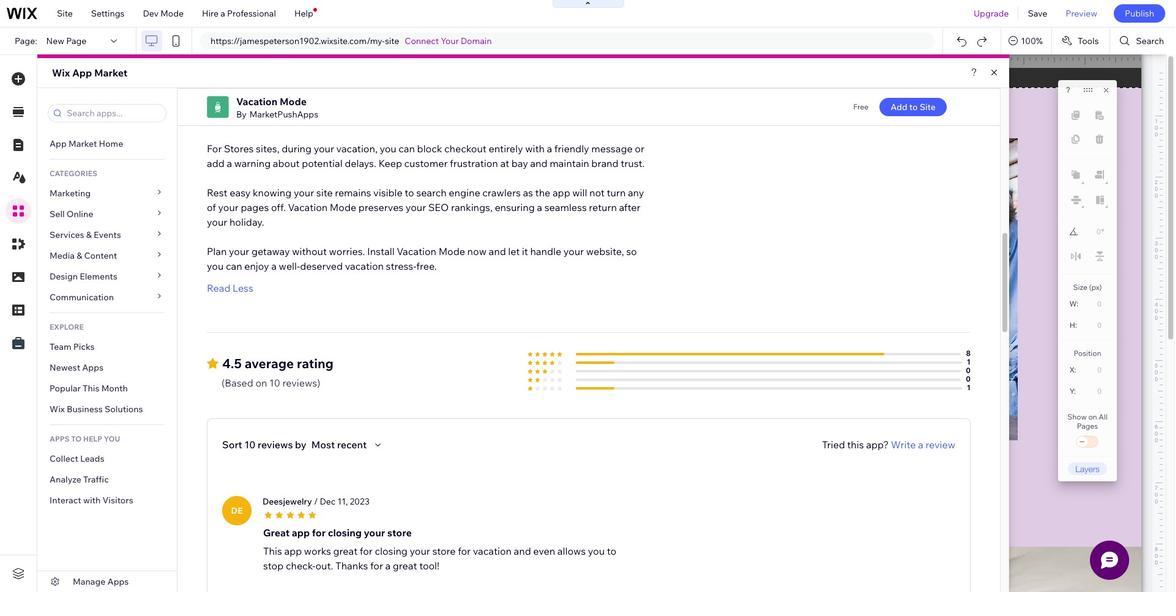 Task type: vqa. For each thing, say whether or not it's contained in the screenshot.
right PAY BUTTONS
no



Task type: locate. For each thing, give the bounding box(es) containing it.
1 horizontal spatial brand
[[592, 157, 619, 169]]

for
[[207, 142, 222, 155]]

any
[[628, 187, 645, 199]]

10 right the sort
[[245, 439, 256, 451]]

to up online
[[415, 40, 425, 52]]

of
[[254, 40, 263, 52], [207, 201, 216, 214]]

1 vertical spatial about
[[273, 157, 300, 169]]

you right allows
[[588, 545, 605, 558]]

0 vertical spatial 10
[[270, 377, 281, 389]]

great up 'thanks'
[[334, 545, 358, 558]]

great left tool!
[[393, 560, 417, 572]]

0 horizontal spatial apps
[[82, 363, 104, 374]]

1 horizontal spatial can
[[311, 54, 327, 67]]

seamless
[[545, 201, 587, 214]]

w:
[[1071, 300, 1079, 309]]

wix for wix app market
[[52, 67, 70, 79]]

message up trust.
[[592, 142, 633, 155]]

& for events
[[86, 230, 92, 241]]

1 horizontal spatial 10
[[270, 377, 281, 389]]

you down vacation?
[[292, 54, 309, 67]]

with inside 'interact with visitors' link
[[83, 495, 101, 507]]

app up "check-"
[[284, 545, 302, 558]]

app
[[72, 67, 92, 79], [50, 138, 67, 149]]

tool!
[[420, 560, 440, 572]]

mode right dev
[[161, 8, 184, 19]]

and left let
[[489, 245, 506, 258]]

wix down new page
[[52, 67, 70, 79]]

on inside show on all pages
[[1089, 413, 1098, 422]]

1 vertical spatial on
[[1089, 413, 1098, 422]]

trust.
[[621, 157, 645, 169]]

site inside button
[[920, 102, 936, 113]]

1 horizontal spatial closing
[[375, 545, 408, 558]]

0 horizontal spatial with
[[83, 495, 101, 507]]

0 vertical spatial or
[[372, 98, 382, 111]]

marketing
[[50, 188, 91, 199]]

great
[[263, 527, 290, 539]]

brand down whether
[[266, 113, 293, 125]]

vacation?
[[273, 40, 317, 52]]

10 down 4.5 average rating
[[270, 377, 281, 389]]

0 vertical spatial 1
[[968, 357, 971, 367]]

1 vertical spatial of
[[207, 201, 216, 214]]

enjoy
[[244, 260, 269, 272]]

& left events
[[86, 230, 92, 241]]

or up customers.
[[372, 98, 382, 111]]

1 vertical spatial vacation
[[345, 260, 384, 272]]

1 vertical spatial &
[[77, 251, 82, 262]]

a down the
[[537, 201, 543, 214]]

1 horizontal spatial this
[[263, 545, 282, 558]]

message
[[578, 98, 619, 111], [592, 142, 633, 155]]

0 vertical spatial great
[[334, 545, 358, 558]]

None text field
[[1084, 296, 1107, 312]]

on for all
[[1089, 413, 1098, 422]]

0 vertical spatial message
[[578, 98, 619, 111]]

slows
[[427, 98, 452, 111]]

1 vertical spatial this
[[263, 545, 282, 558]]

with down traffic
[[83, 495, 101, 507]]

vacation left 'even' at the bottom
[[473, 545, 512, 558]]

& for content
[[77, 251, 82, 262]]

0 vertical spatial with
[[281, 84, 300, 96]]

position
[[1075, 349, 1102, 358]]

this up the stop at bottom left
[[263, 545, 282, 558]]

media
[[50, 251, 75, 262]]

let
[[509, 245, 520, 258]]

apps for newest apps
[[82, 363, 104, 374]]

0 vertical spatial app
[[553, 187, 571, 199]]

you inside great app for closing your store this app works great for closing your store for vacation and even allows you to stop check-out.  thanks for a great tool!
[[588, 545, 605, 558]]

rest
[[207, 187, 228, 199]]

0 horizontal spatial about
[[273, 157, 300, 169]]

so
[[627, 245, 637, 258]]

a right 'thanks'
[[386, 560, 391, 572]]

mode left preserves
[[330, 201, 357, 214]]

can down trust
[[311, 54, 327, 67]]

turn
[[607, 187, 626, 199]]

1 vertical spatial great
[[393, 560, 417, 572]]

& inside services & events link
[[86, 230, 92, 241]]

warning
[[234, 157, 271, 169]]

to right 'visible'
[[405, 187, 414, 199]]

less
[[233, 282, 253, 294]]

1 horizontal spatial store
[[433, 545, 456, 558]]

& right media
[[77, 251, 82, 262]]

a left friendly
[[547, 142, 553, 155]]

0 vertical spatial vacation
[[207, 98, 246, 111]]

free
[[854, 102, 869, 111]]

domain
[[461, 36, 492, 47]]

thanks
[[336, 560, 368, 572]]

interact with visitors
[[50, 495, 133, 507]]

running
[[512, 40, 547, 52]]

plans,
[[248, 98, 275, 111]]

0 vertical spatial of
[[254, 40, 263, 52]]

0 vertical spatial wix
[[52, 67, 70, 79]]

1 vertical spatial 1
[[968, 383, 971, 392]]

vacation up reflects
[[207, 98, 246, 111]]

wix inside wix business solutions link
[[50, 404, 65, 415]]

analyze
[[50, 475, 81, 486]]

design elements link
[[37, 266, 177, 287]]

1 vertical spatial can
[[399, 142, 415, 155]]

apps to help you
[[50, 435, 120, 444]]

show
[[1068, 413, 1088, 422]]

1 horizontal spatial of
[[254, 40, 263, 52]]

business
[[67, 404, 103, 415]]

remains
[[476, 54, 513, 67], [335, 187, 371, 199]]

app market home link
[[37, 134, 177, 154]]

of down rest
[[207, 201, 216, 214]]

a down getaway
[[272, 260, 277, 272]]

app right great
[[292, 527, 310, 539]]

potential
[[302, 157, 343, 169]]

1 vertical spatial brand
[[592, 157, 619, 169]]

0 vertical spatial remains
[[476, 54, 513, 67]]

0 vertical spatial this
[[83, 383, 100, 394]]

1 vertical spatial site
[[920, 102, 936, 113]]

about
[[595, 84, 622, 96], [273, 157, 300, 169]]

reflects
[[207, 113, 241, 125]]

app down page
[[72, 67, 92, 79]]

2 horizontal spatial with
[[526, 142, 545, 155]]

0 vertical spatial on
[[256, 377, 267, 389]]

app up seamless
[[553, 187, 571, 199]]

page
[[66, 36, 87, 47]]

stress-
[[386, 260, 417, 272]]

new
[[46, 36, 64, 47]]

with up bay
[[526, 142, 545, 155]]

market left home
[[69, 138, 97, 149]]

1 vertical spatial wix
[[50, 404, 65, 415]]

sell online link
[[37, 204, 177, 225]]

1 horizontal spatial site
[[920, 102, 936, 113]]

site right add
[[920, 102, 936, 113]]

1 vertical spatial or
[[635, 142, 645, 155]]

on left all
[[1089, 413, 1098, 422]]

vacation mode by marketpushapps
[[236, 96, 319, 120]]

site up new page
[[57, 8, 73, 19]]

layers
[[1076, 464, 1101, 475]]

4.5
[[222, 356, 242, 372]]

to right allows
[[607, 545, 617, 558]]

vacation up by
[[236, 96, 278, 108]]

about down during
[[273, 157, 300, 169]]

market up search apps... field
[[94, 67, 128, 79]]

preview button
[[1057, 0, 1107, 27]]

mode up online
[[386, 40, 413, 52]]

1 horizontal spatial or
[[635, 142, 645, 155]]

seo
[[429, 201, 449, 214]]

1 vertical spatial app
[[50, 138, 67, 149]]

analyze traffic
[[50, 475, 109, 486]]

0 vertical spatial closing
[[328, 527, 362, 539]]

your
[[441, 36, 459, 47]]

leads
[[80, 454, 104, 465]]

1 vertical spatial with
[[526, 142, 545, 155]]

and right bay
[[531, 157, 548, 169]]

apps up popular this month
[[82, 363, 104, 374]]

vacation down install
[[345, 260, 384, 272]]

all
[[1100, 413, 1108, 422]]

can up keep
[[399, 142, 415, 155]]

2 vertical spatial with
[[83, 495, 101, 507]]

& inside media & content link
[[77, 251, 82, 262]]

on down average
[[256, 377, 267, 389]]

message left that
[[578, 98, 619, 111]]

can
[[311, 54, 327, 67], [399, 142, 415, 155], [226, 260, 242, 272]]

holiday.
[[230, 216, 264, 228]]

1 horizontal spatial on
[[1089, 413, 1098, 422]]

1 horizontal spatial remains
[[476, 54, 513, 67]]

customer
[[405, 157, 448, 169]]

0 vertical spatial &
[[86, 230, 92, 241]]

apps inside "link"
[[82, 363, 104, 374]]

mode up the marketpushapps
[[280, 96, 307, 108]]

0 vertical spatial site
[[57, 8, 73, 19]]

this up wix business solutions
[[83, 383, 100, 394]]

0 vertical spatial app
[[72, 67, 92, 79]]

getaway
[[252, 245, 290, 258]]

1 horizontal spatial &
[[86, 230, 92, 241]]

a right write
[[919, 439, 924, 451]]

brand left trust.
[[592, 157, 619, 169]]

settings
[[91, 8, 125, 19]]

None text field
[[1085, 224, 1102, 240], [1084, 317, 1107, 334], [1083, 362, 1107, 379], [1083, 383, 1107, 400], [1085, 224, 1102, 240], [1084, 317, 1107, 334], [1083, 362, 1107, 379], [1083, 383, 1107, 400]]

2 vertical spatial vacation
[[473, 545, 512, 558]]

0 horizontal spatial brand
[[266, 113, 293, 125]]

1 horizontal spatial apps
[[108, 577, 129, 588]]

this inside sidebar element
[[83, 383, 100, 394]]

switch
[[1076, 434, 1101, 451]]

deesjewelry / dec 11, 2023
[[263, 496, 370, 508]]

1 vertical spatial closing
[[375, 545, 408, 558]]

mode
[[161, 8, 184, 19], [386, 40, 413, 52], [280, 96, 307, 108], [330, 201, 357, 214], [439, 245, 465, 258]]

powerful
[[207, 54, 248, 67]]

apps right manage
[[108, 577, 129, 588]]

will
[[573, 187, 588, 199]]

0 vertical spatial apps
[[82, 363, 104, 374]]

0 horizontal spatial store
[[388, 527, 412, 539]]

1 vertical spatial app
[[292, 527, 310, 539]]

app up categories
[[50, 138, 67, 149]]

services & events
[[50, 230, 121, 241]]

remains down delays.
[[335, 187, 371, 199]]

site left connect
[[385, 36, 400, 47]]

communication link
[[37, 287, 177, 308]]

2 horizontal spatial vacation
[[473, 545, 512, 558]]

1 vertical spatial remains
[[335, 187, 371, 199]]

2 vertical spatial can
[[226, 260, 242, 272]]

0 horizontal spatial on
[[256, 377, 267, 389]]

with
[[596, 40, 617, 52]]

team picks
[[50, 342, 95, 353]]

pages
[[1078, 422, 1099, 431]]

2 vertical spatial app
[[284, 545, 302, 558]]

of up features,
[[254, 40, 263, 52]]

add
[[891, 102, 908, 113]]

can up read less
[[226, 260, 242, 272]]

to right add
[[910, 102, 918, 113]]

0 horizontal spatial or
[[372, 98, 382, 111]]

0 vertical spatial about
[[595, 84, 622, 96]]

mode inside vacation mode by marketpushapps
[[280, 96, 307, 108]]

this
[[848, 439, 865, 451]]

dreaming
[[207, 40, 252, 52]]

average
[[245, 356, 294, 372]]

explore
[[50, 323, 84, 332]]

0 horizontal spatial vacation
[[207, 98, 246, 111]]

app inside 'dreaming of a vacation? trust vacation mode to keep your website running smoothly. with two powerful features, you can relax while your online presence remains in good hands. stay connected with your audience using our customizable banner. inform customers about your vacation plans, whether you're away or business slows down. craft a personalized message that reflects your brand and assures customers. for stores sites, during your vacation, you can block checkout entirely with a friendly message or add a warning about potential delays. keep customer frustration at bay and maintain brand trust. rest easy knowing your site remains visible to search engine crawlers as the app will not turn any of your pages off. vacation mode preserves your seo rankings, ensuring a seamless return after your holiday. plan your getaway without worries. install vacation mode now and let it handle your website, so you can enjoy a well-deserved vacation stress-free.'
[[553, 187, 571, 199]]

visible
[[374, 187, 403, 199]]

1 vertical spatial 10
[[245, 439, 256, 451]]

about up that
[[595, 84, 622, 96]]

0 horizontal spatial site
[[317, 187, 333, 199]]

works
[[304, 545, 331, 558]]

and left 'even' at the bottom
[[514, 545, 531, 558]]

wix down popular at left bottom
[[50, 404, 65, 415]]

checkout
[[445, 142, 487, 155]]

by
[[295, 439, 307, 451]]

1 horizontal spatial site
[[385, 36, 400, 47]]

with up whether
[[281, 84, 300, 96]]

or
[[372, 98, 382, 111], [635, 142, 645, 155]]

1 0 from the top
[[967, 366, 971, 375]]

and down whether
[[295, 113, 313, 125]]

1 vertical spatial apps
[[108, 577, 129, 588]]

to inside button
[[910, 102, 918, 113]]

2 1 from the top
[[968, 383, 971, 392]]

professional
[[227, 8, 276, 19]]

0 horizontal spatial app
[[50, 138, 67, 149]]

1 vertical spatial site
[[317, 187, 333, 199]]

store
[[388, 527, 412, 539], [433, 545, 456, 558]]

hire
[[202, 8, 219, 19]]

0 vertical spatial store
[[388, 527, 412, 539]]

collect leads
[[50, 454, 104, 465]]

vacation mode logo image
[[207, 96, 229, 118]]

1 vertical spatial market
[[69, 138, 97, 149]]

0 horizontal spatial this
[[83, 383, 100, 394]]

keep
[[379, 157, 402, 169]]

return
[[589, 201, 617, 214]]

or up trust.
[[635, 142, 645, 155]]

analyze traffic link
[[37, 470, 177, 491]]

remains down website in the top left of the page
[[476, 54, 513, 67]]

business
[[384, 98, 424, 111]]

https://jamespeterson1902.wixsite.com/my-
[[211, 36, 385, 47]]

site down 'potential'
[[317, 187, 333, 199]]

site
[[385, 36, 400, 47], [317, 187, 333, 199]]

you down plan
[[207, 260, 224, 272]]

0 horizontal spatial &
[[77, 251, 82, 262]]

0 vertical spatial site
[[385, 36, 400, 47]]

1 horizontal spatial great
[[393, 560, 417, 572]]



Task type: describe. For each thing, give the bounding box(es) containing it.
worries.
[[329, 245, 365, 258]]

new page
[[46, 36, 87, 47]]

customers
[[545, 84, 593, 96]]

frustration
[[450, 157, 498, 169]]

team picks link
[[37, 337, 177, 358]]

sites,
[[256, 142, 280, 155]]

whether
[[277, 98, 315, 111]]

0 horizontal spatial of
[[207, 201, 216, 214]]

keep
[[427, 40, 449, 52]]

using
[[369, 84, 394, 96]]

1 horizontal spatial with
[[281, 84, 300, 96]]

you
[[104, 435, 120, 444]]

at
[[501, 157, 510, 169]]

2 horizontal spatial can
[[399, 142, 415, 155]]

most
[[312, 439, 335, 451]]

100% button
[[1002, 28, 1052, 55]]

/
[[314, 496, 318, 508]]

two
[[620, 40, 637, 52]]

vacation inside great app for closing your store this app works great for closing your store for vacation and even allows you to stop check-out.  thanks for a great tool!
[[473, 545, 512, 558]]

vacation up free.
[[397, 245, 437, 258]]

popular this month link
[[37, 379, 177, 399]]

hands.
[[552, 54, 582, 67]]

stop
[[263, 560, 284, 572]]

this inside great app for closing your store this app works great for closing your store for vacation and even allows you to stop check-out.  thanks for a great tool!
[[263, 545, 282, 558]]

0 horizontal spatial closing
[[328, 527, 362, 539]]

sort 10 reviews by
[[222, 439, 307, 451]]

down.
[[454, 98, 482, 111]]

recent
[[337, 439, 367, 451]]

features,
[[250, 54, 290, 67]]

add to site
[[891, 102, 936, 113]]

layers button
[[1069, 463, 1108, 476]]

out.
[[316, 560, 333, 572]]

site inside 'dreaming of a vacation? trust vacation mode to keep your website running smoothly. with two powerful features, you can relax while your online presence remains in good hands. stay connected with your audience using our customizable banner. inform customers about your vacation plans, whether you're away or business slows down. craft a personalized message that reflects your brand and assures customers. for stores sites, during your vacation, you can block checkout entirely with a friendly message or add a warning about potential delays. keep customer frustration at bay and maintain brand trust. rest easy knowing your site remains visible to search engine crawlers as the app will not turn any of your pages off. vacation mode preserves your seo rankings, ensuring a seamless return after your holiday. plan your getaway without worries. install vacation mode now and let it handle your website, so you can enjoy a well-deserved vacation stress-free.'
[[317, 187, 333, 199]]

you're
[[317, 98, 345, 111]]

1 horizontal spatial vacation
[[345, 260, 384, 272]]

dreaming of a vacation? trust vacation mode to keep your website running smoothly. with two powerful features, you can relax while your online presence remains in good hands. stay connected with your audience using our customizable banner. inform customers about your vacation plans, whether you're away or business slows down. craft a personalized message that reflects your brand and assures customers. for stores sites, during your vacation, you can block checkout entirely with a friendly message or add a warning about potential delays. keep customer frustration at bay and maintain brand trust. rest easy knowing your site remains visible to search engine crawlers as the app will not turn any of your pages off. vacation mode preserves your seo rankings, ensuring a seamless return after your holiday. plan your getaway without worries. install vacation mode now and let it handle your website, so you can enjoy a well-deserved vacation stress-free.
[[207, 40, 645, 272]]

reviews
[[258, 439, 293, 451]]

mode left now on the top left
[[439, 245, 465, 258]]

vacation right off.
[[288, 201, 328, 214]]

apps for manage apps
[[108, 577, 129, 588]]

most recent
[[312, 439, 367, 451]]

newest
[[50, 363, 80, 374]]

bay
[[512, 157, 528, 169]]

0 vertical spatial brand
[[266, 113, 293, 125]]

free.
[[417, 260, 437, 272]]

1 vertical spatial message
[[592, 142, 633, 155]]

smoothly.
[[549, 40, 594, 52]]

app inside "link"
[[50, 138, 67, 149]]

media & content
[[50, 251, 117, 262]]

upgrade
[[974, 8, 1010, 19]]

interact with visitors link
[[37, 491, 177, 511]]

wix business solutions link
[[37, 399, 177, 420]]

newest apps link
[[37, 358, 177, 379]]

design
[[50, 271, 78, 282]]

search
[[417, 187, 447, 199]]

0 vertical spatial market
[[94, 67, 128, 79]]

relax
[[329, 54, 351, 67]]

friendly
[[555, 142, 590, 155]]

review
[[926, 439, 956, 451]]

0 horizontal spatial can
[[226, 260, 242, 272]]

sidebar element
[[37, 88, 178, 593]]

add
[[207, 157, 225, 169]]

wix app market
[[52, 67, 128, 79]]

to inside great app for closing your store this app works great for closing your store for vacation and even allows you to stop check-out.  thanks for a great tool!
[[607, 545, 617, 558]]

inform
[[513, 84, 543, 96]]

a right hire
[[221, 8, 225, 19]]

on for 10
[[256, 377, 267, 389]]

the
[[536, 187, 551, 199]]

h:
[[1071, 322, 1078, 330]]

wix for wix business solutions
[[50, 404, 65, 415]]

a up features,
[[266, 40, 271, 52]]

ensuring
[[495, 201, 535, 214]]

content
[[84, 251, 117, 262]]

vacation up while
[[345, 40, 384, 52]]

1 horizontal spatial app
[[72, 67, 92, 79]]

not
[[590, 187, 605, 199]]

and inside great app for closing your store this app works great for closing your store for vacation and even allows you to stop check-out.  thanks for a great tool!
[[514, 545, 531, 558]]

our
[[396, 84, 411, 96]]

sell online
[[50, 209, 93, 220]]

a inside great app for closing your store this app works great for closing your store for vacation and even allows you to stop check-out.  thanks for a great tool!
[[386, 560, 391, 572]]

traffic
[[83, 475, 109, 486]]

online
[[67, 209, 93, 220]]

preview
[[1067, 8, 1098, 19]]

services & events link
[[37, 225, 177, 246]]

website,
[[587, 245, 624, 258]]

4.5 average rating
[[222, 356, 334, 372]]

now
[[468, 245, 487, 258]]

Search apps... field
[[63, 105, 162, 122]]

block
[[417, 142, 442, 155]]

you up keep
[[380, 142, 397, 155]]

a right craft
[[509, 98, 515, 111]]

0 horizontal spatial great
[[334, 545, 358, 558]]

month
[[101, 383, 128, 394]]

search
[[1137, 36, 1165, 47]]

manage
[[73, 577, 106, 588]]

read less button
[[207, 281, 253, 296]]

1 horizontal spatial about
[[595, 84, 622, 96]]

allows
[[558, 545, 586, 558]]

1 vertical spatial store
[[433, 545, 456, 558]]

crawlers
[[483, 187, 521, 199]]

personalized
[[517, 98, 575, 111]]

audience
[[325, 84, 367, 96]]

0 horizontal spatial 10
[[245, 439, 256, 451]]

rating
[[297, 356, 334, 372]]

y:
[[1071, 388, 1077, 396]]

market inside "link"
[[69, 138, 97, 149]]

2 0 from the top
[[967, 375, 971, 384]]

a right 'add'
[[227, 157, 232, 169]]

presence
[[432, 54, 474, 67]]

0 horizontal spatial remains
[[335, 187, 371, 199]]

manage apps link
[[37, 572, 177, 593]]

1 1 from the top
[[968, 357, 971, 367]]

?
[[1067, 86, 1071, 94]]

save
[[1029, 8, 1048, 19]]

trust
[[319, 40, 342, 52]]

vacation inside vacation mode by marketpushapps
[[236, 96, 278, 108]]

0 horizontal spatial site
[[57, 8, 73, 19]]

0 vertical spatial can
[[311, 54, 327, 67]]

interact
[[50, 495, 81, 507]]



